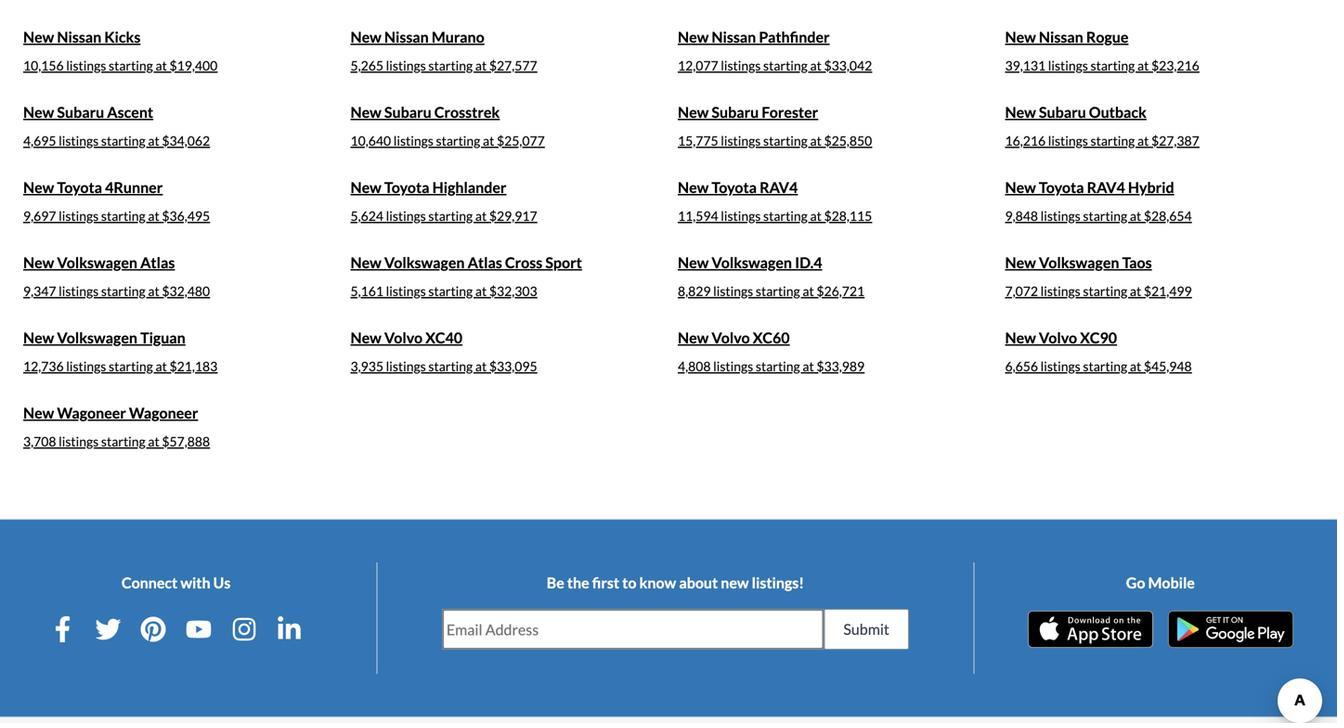 Task type: vqa. For each thing, say whether or not it's contained in the screenshot.
ONLINE,
no



Task type: describe. For each thing, give the bounding box(es) containing it.
listings for new volkswagen atlas cross sport
[[386, 283, 426, 299]]

be
[[547, 574, 564, 592]]

39,131
[[1005, 58, 1046, 73]]

9,347 listings starting at $32,480
[[23, 283, 210, 299]]

submit button
[[824, 609, 909, 650]]

subaru for crosstrek
[[384, 103, 431, 121]]

new for new toyota highlander
[[350, 178, 381, 196]]

new volkswagen id.4
[[678, 254, 822, 272]]

new for new volkswagen atlas
[[23, 254, 54, 272]]

at for new toyota rav4 hybrid
[[1130, 208, 1141, 224]]

8,829
[[678, 283, 711, 299]]

twitter image
[[95, 617, 121, 643]]

9,697 listings starting at $36,495
[[23, 208, 210, 224]]

atlas for new volkswagen atlas cross sport
[[468, 254, 502, 272]]

7,072 listings starting at $21,499
[[1005, 283, 1192, 299]]

new for new volkswagen id.4
[[678, 254, 709, 272]]

tiguan
[[140, 329, 185, 347]]

starting for new subaru outback
[[1091, 133, 1135, 149]]

starting for new nissan kicks
[[109, 58, 153, 73]]

4,695
[[23, 133, 56, 149]]

subaru for outback
[[1039, 103, 1086, 121]]

12,077
[[678, 58, 718, 73]]

new subaru ascent
[[23, 103, 153, 121]]

with
[[180, 574, 210, 592]]

new volkswagen atlas
[[23, 254, 175, 272]]

11,594 listings starting at $28,115
[[678, 208, 872, 224]]

new for new toyota rav4 hybrid
[[1005, 178, 1036, 196]]

$23,216
[[1151, 58, 1199, 73]]

new for new toyota 4runner
[[23, 178, 54, 196]]

6,656
[[1005, 358, 1038, 374]]

new for new volkswagen atlas cross sport
[[350, 254, 381, 272]]

submit
[[843, 620, 889, 638]]

new nissan rogue
[[1005, 28, 1128, 46]]

5,265 listings starting at $27,577
[[350, 58, 537, 73]]

$28,654
[[1144, 208, 1192, 224]]

toyota for new toyota highlander
[[384, 178, 429, 196]]

12,077 listings starting at $33,042
[[678, 58, 872, 73]]

$27,387
[[1151, 133, 1199, 149]]

new nissan kicks
[[23, 28, 140, 46]]

xc40
[[425, 329, 462, 347]]

go
[[1126, 574, 1145, 592]]

us
[[213, 574, 231, 592]]

at for new volvo xc40
[[475, 358, 487, 374]]

$57,888
[[162, 434, 210, 449]]

4,695 listings starting at $34,062
[[23, 133, 210, 149]]

starting for new toyota rav4
[[763, 208, 808, 224]]

listings for new volvo xc40
[[386, 358, 426, 374]]

12,736 listings starting at $21,183
[[23, 358, 217, 374]]

$26,721
[[817, 283, 865, 299]]

starting for new nissan rogue
[[1091, 58, 1135, 73]]

id.4
[[795, 254, 822, 272]]

6,656 listings starting at $45,948
[[1005, 358, 1192, 374]]

new nissan murano
[[350, 28, 484, 46]]

new for new subaru forester
[[678, 103, 709, 121]]

mobile
[[1148, 574, 1195, 592]]

new
[[721, 574, 749, 592]]

new for new volvo xc60
[[678, 329, 709, 347]]

volvo for xc40
[[384, 329, 423, 347]]

$33,042
[[824, 58, 872, 73]]

new toyota highlander
[[350, 178, 506, 196]]

at for new subaru crosstrek
[[483, 133, 494, 149]]

listings for new volkswagen tiguan
[[66, 358, 106, 374]]

new volvo xc40
[[350, 329, 462, 347]]

10,156 listings starting at $19,400
[[23, 58, 217, 73]]

volvo for xc90
[[1039, 329, 1077, 347]]

listings for new nissan kicks
[[66, 58, 106, 73]]

starting for new subaru forester
[[763, 133, 808, 149]]

new toyota rav4
[[678, 178, 798, 196]]

first
[[592, 574, 619, 592]]

starting for new toyota highlander
[[428, 208, 473, 224]]

11,594
[[678, 208, 718, 224]]

at for new nissan pathfinder
[[810, 58, 822, 73]]

new subaru crosstrek
[[350, 103, 500, 121]]

4,808
[[678, 358, 711, 374]]

$27,577
[[489, 58, 537, 73]]

5,624
[[350, 208, 383, 224]]

xc60
[[753, 329, 790, 347]]

at for new toyota 4runner
[[148, 208, 159, 224]]

16,216 listings starting at $27,387
[[1005, 133, 1199, 149]]

5,161
[[350, 283, 383, 299]]

39,131 listings starting at $23,216
[[1005, 58, 1199, 73]]

at for new volkswagen taos
[[1130, 283, 1141, 299]]

starting for new volvo xc40
[[428, 358, 473, 374]]

$33,989
[[817, 358, 865, 374]]

new toyota rav4 hybrid
[[1005, 178, 1174, 196]]

new for new nissan pathfinder
[[678, 28, 709, 46]]

subaru for ascent
[[57, 103, 104, 121]]

new for new volkswagen taos
[[1005, 254, 1036, 272]]

youtube image
[[186, 617, 212, 643]]

$29,917
[[489, 208, 537, 224]]

9,848 listings starting at $28,654
[[1005, 208, 1192, 224]]

toyota for new toyota rav4
[[712, 178, 757, 196]]

nissan for murano
[[384, 28, 429, 46]]

at for new volvo xc60
[[803, 358, 814, 374]]

instagram image
[[231, 617, 257, 643]]

3,708
[[23, 434, 56, 449]]

at for new toyota rav4
[[810, 208, 822, 224]]

15,775 listings starting at $25,850
[[678, 133, 872, 149]]

crosstrek
[[434, 103, 500, 121]]

9,697
[[23, 208, 56, 224]]

starting for new wagoneer wagoneer
[[101, 434, 145, 449]]

$32,480
[[162, 283, 210, 299]]

15,775
[[678, 133, 718, 149]]

10,640 listings starting at $25,077
[[350, 133, 545, 149]]

volkswagen for new volkswagen id.4
[[712, 254, 792, 272]]

new for new nissan rogue
[[1005, 28, 1036, 46]]

5,161 listings starting at $32,303
[[350, 283, 537, 299]]

3,708 listings starting at $57,888
[[23, 434, 210, 449]]

subaru for forester
[[712, 103, 759, 121]]

new volkswagen taos
[[1005, 254, 1152, 272]]

at for new volkswagen tiguan
[[156, 358, 167, 374]]

$36,495
[[162, 208, 210, 224]]

5,624 listings starting at $29,917
[[350, 208, 537, 224]]

new volvo xc60
[[678, 329, 790, 347]]

new volvo xc90
[[1005, 329, 1117, 347]]

new for new volvo xc90
[[1005, 329, 1036, 347]]

5,265
[[350, 58, 383, 73]]

listings for new subaru forester
[[721, 133, 761, 149]]

rav4 for new toyota rav4 hybrid
[[1087, 178, 1125, 196]]

7,072
[[1005, 283, 1038, 299]]

listings for new volkswagen taos
[[1040, 283, 1080, 299]]

2 wagoneer from the left
[[129, 404, 198, 422]]

starting for new toyota rav4 hybrid
[[1083, 208, 1127, 224]]

starting for new volkswagen taos
[[1083, 283, 1127, 299]]

starting for new volkswagen id.4
[[756, 283, 800, 299]]

3,935 listings starting at $33,095
[[350, 358, 537, 374]]

go mobile
[[1126, 574, 1195, 592]]

listings for new toyota highlander
[[386, 208, 426, 224]]

at for new volkswagen atlas
[[148, 283, 159, 299]]



Task type: locate. For each thing, give the bounding box(es) containing it.
new up 10,156
[[23, 28, 54, 46]]

atlas up $32,480
[[140, 254, 175, 272]]

at for new volkswagen atlas cross sport
[[475, 283, 487, 299]]

connect with us
[[121, 574, 231, 592]]

new for new volvo xc40
[[350, 329, 381, 347]]

starting down xc60
[[756, 358, 800, 374]]

3 volvo from the left
[[1039, 329, 1077, 347]]

$28,115
[[824, 208, 872, 224]]

get it on google play image
[[1168, 611, 1293, 648]]

starting down highlander
[[428, 208, 473, 224]]

new up 9,848
[[1005, 178, 1036, 196]]

new
[[23, 28, 54, 46], [350, 28, 381, 46], [678, 28, 709, 46], [1005, 28, 1036, 46], [23, 103, 54, 121], [350, 103, 381, 121], [678, 103, 709, 121], [1005, 103, 1036, 121], [23, 178, 54, 196], [350, 178, 381, 196], [678, 178, 709, 196], [1005, 178, 1036, 196], [23, 254, 54, 272], [350, 254, 381, 272], [678, 254, 709, 272], [1005, 254, 1036, 272], [23, 329, 54, 347], [350, 329, 381, 347], [678, 329, 709, 347], [1005, 329, 1036, 347], [23, 404, 54, 422]]

at down the taos
[[1130, 283, 1141, 299]]

new up 3,935 on the left
[[350, 329, 381, 347]]

$32,303
[[489, 283, 537, 299]]

at left $33,095 in the left of the page
[[475, 358, 487, 374]]

1 horizontal spatial rav4
[[1087, 178, 1125, 196]]

4 subaru from the left
[[1039, 103, 1086, 121]]

listings for new nissan murano
[[386, 58, 426, 73]]

new for new subaru outback
[[1005, 103, 1036, 121]]

new up 4,808
[[678, 329, 709, 347]]

listings for new volvo xc90
[[1040, 358, 1080, 374]]

new up 6,656
[[1005, 329, 1036, 347]]

new up 3,708
[[23, 404, 54, 422]]

new up 12,736
[[23, 329, 54, 347]]

at left the $27,577
[[475, 58, 487, 73]]

new up 5,265
[[350, 28, 381, 46]]

listings!
[[752, 574, 804, 592]]

starting for new volkswagen tiguan
[[109, 358, 153, 374]]

volvo
[[384, 329, 423, 347], [712, 329, 750, 347], [1039, 329, 1077, 347]]

starting for new volvo xc90
[[1083, 358, 1127, 374]]

about
[[679, 574, 718, 592]]

new up 12,077
[[678, 28, 709, 46]]

listings down new volkswagen id.4 on the top of the page
[[713, 283, 753, 299]]

starting
[[109, 58, 153, 73], [428, 58, 473, 73], [763, 58, 808, 73], [1091, 58, 1135, 73], [101, 133, 145, 149], [436, 133, 480, 149], [763, 133, 808, 149], [1091, 133, 1135, 149], [101, 208, 145, 224], [428, 208, 473, 224], [763, 208, 808, 224], [1083, 208, 1127, 224], [101, 283, 145, 299], [428, 283, 473, 299], [756, 283, 800, 299], [1083, 283, 1127, 299], [109, 358, 153, 374], [428, 358, 473, 374], [756, 358, 800, 374], [1083, 358, 1127, 374], [101, 434, 145, 449]]

rav4
[[760, 178, 798, 196], [1087, 178, 1125, 196]]

listings down new volvo xc90
[[1040, 358, 1080, 374]]

at down highlander
[[475, 208, 487, 224]]

1 horizontal spatial volvo
[[712, 329, 750, 347]]

listings down new subaru outback
[[1048, 133, 1088, 149]]

new volkswagen atlas cross sport
[[350, 254, 582, 272]]

9,848
[[1005, 208, 1038, 224]]

2 rav4 from the left
[[1087, 178, 1125, 196]]

volkswagen
[[57, 254, 137, 272], [384, 254, 465, 272], [712, 254, 792, 272], [1039, 254, 1119, 272], [57, 329, 137, 347]]

volkswagen up 5,161 listings starting at $32,303
[[384, 254, 465, 272]]

new up 15,775
[[678, 103, 709, 121]]

$25,850
[[824, 133, 872, 149]]

2 subaru from the left
[[384, 103, 431, 121]]

nissan up 5,265 listings starting at $27,577
[[384, 28, 429, 46]]

listings down new nissan murano
[[386, 58, 426, 73]]

listings right 3,708
[[59, 434, 99, 449]]

volkswagen up 12,736 listings starting at $21,183
[[57, 329, 137, 347]]

2 horizontal spatial volvo
[[1039, 329, 1077, 347]]

starting down new toyota rav4 hybrid at the top of the page
[[1083, 208, 1127, 224]]

starting for new nissan pathfinder
[[763, 58, 808, 73]]

nissan for kicks
[[57, 28, 101, 46]]

listings down new volvo xc60
[[713, 358, 753, 374]]

new subaru forester
[[678, 103, 818, 121]]

listings for new toyota rav4 hybrid
[[1040, 208, 1080, 224]]

listings down new toyota 4runner
[[59, 208, 99, 224]]

rav4 up 9,848 listings starting at $28,654
[[1087, 178, 1125, 196]]

xc90
[[1080, 329, 1117, 347]]

at left $32,480
[[148, 283, 159, 299]]

connect
[[121, 574, 178, 592]]

$19,400
[[169, 58, 217, 73]]

facebook image
[[50, 617, 76, 643]]

starting down rogue
[[1091, 58, 1135, 73]]

subaru up 16,216 at the right top
[[1039, 103, 1086, 121]]

listings down new nissan rogue
[[1048, 58, 1088, 73]]

volkswagen up 9,347 listings starting at $32,480 at the left top of page
[[57, 254, 137, 272]]

nissan up 39,131
[[1039, 28, 1083, 46]]

listings for new subaru ascent
[[59, 133, 99, 149]]

at left $27,387
[[1137, 133, 1149, 149]]

hybrid
[[1128, 178, 1174, 196]]

starting down murano on the top
[[428, 58, 473, 73]]

new up 5,624
[[350, 178, 381, 196]]

1 rav4 from the left
[[760, 178, 798, 196]]

new up 10,640
[[350, 103, 381, 121]]

4 nissan from the left
[[1039, 28, 1083, 46]]

new up 8,829
[[678, 254, 709, 272]]

starting down crosstrek
[[436, 133, 480, 149]]

1 horizontal spatial wagoneer
[[129, 404, 198, 422]]

0 horizontal spatial atlas
[[140, 254, 175, 272]]

$21,499
[[1144, 283, 1192, 299]]

listings for new volvo xc60
[[713, 358, 753, 374]]

ascent
[[107, 103, 153, 121]]

3 nissan from the left
[[712, 28, 756, 46]]

at left the $25,850 at the right of the page
[[810, 133, 822, 149]]

1 volvo from the left
[[384, 329, 423, 347]]

pinterest image
[[140, 617, 166, 643]]

new toyota 4runner
[[23, 178, 163, 196]]

new nissan pathfinder
[[678, 28, 830, 46]]

subaru up 10,640
[[384, 103, 431, 121]]

subaru up 15,775
[[712, 103, 759, 121]]

listings down new volkswagen taos
[[1040, 283, 1080, 299]]

3 subaru from the left
[[712, 103, 759, 121]]

sport
[[545, 254, 582, 272]]

starting down xc40
[[428, 358, 473, 374]]

kicks
[[104, 28, 140, 46]]

new up 5,161
[[350, 254, 381, 272]]

know
[[639, 574, 676, 592]]

at left '$28,654'
[[1130, 208, 1141, 224]]

new up 16,216 at the right top
[[1005, 103, 1036, 121]]

toyota up 11,594
[[712, 178, 757, 196]]

at down new volkswagen atlas cross sport
[[475, 283, 487, 299]]

$45,948
[[1144, 358, 1192, 374]]

listings
[[66, 58, 106, 73], [386, 58, 426, 73], [721, 58, 761, 73], [1048, 58, 1088, 73], [59, 133, 99, 149], [393, 133, 433, 149], [721, 133, 761, 149], [1048, 133, 1088, 149], [59, 208, 99, 224], [386, 208, 426, 224], [721, 208, 761, 224], [1040, 208, 1080, 224], [59, 283, 99, 299], [386, 283, 426, 299], [713, 283, 753, 299], [1040, 283, 1080, 299], [66, 358, 106, 374], [386, 358, 426, 374], [713, 358, 753, 374], [1040, 358, 1080, 374], [59, 434, 99, 449]]

forester
[[762, 103, 818, 121]]

1 atlas from the left
[[140, 254, 175, 272]]

at left $33,042
[[810, 58, 822, 73]]

new for new nissan murano
[[350, 28, 381, 46]]

cross
[[505, 254, 542, 272]]

starting down "outback"
[[1091, 133, 1135, 149]]

volvo left xc60
[[712, 329, 750, 347]]

atlas for new volkswagen atlas
[[140, 254, 175, 272]]

listings for new subaru crosstrek
[[393, 133, 433, 149]]

listings for new toyota 4runner
[[59, 208, 99, 224]]

starting for new toyota 4runner
[[101, 208, 145, 224]]

listings for new subaru outback
[[1048, 133, 1088, 149]]

listings for new toyota rav4
[[721, 208, 761, 224]]

listings right 5,161
[[386, 283, 426, 299]]

at for new subaru ascent
[[148, 133, 159, 149]]

toyota up 5,624 listings starting at $29,917
[[384, 178, 429, 196]]

$33,095
[[489, 358, 537, 374]]

nissan
[[57, 28, 101, 46], [384, 28, 429, 46], [712, 28, 756, 46], [1039, 28, 1083, 46]]

starting down new volkswagen atlas cross sport
[[428, 283, 473, 299]]

$34,062
[[162, 133, 210, 149]]

nissan up 12,077
[[712, 28, 756, 46]]

outback
[[1089, 103, 1146, 121]]

new for new volkswagen tiguan
[[23, 329, 54, 347]]

to
[[622, 574, 636, 592]]

nissan for rogue
[[1039, 28, 1083, 46]]

at for new nissan rogue
[[1137, 58, 1149, 73]]

at left $25,077
[[483, 133, 494, 149]]

listings down new toyota highlander
[[386, 208, 426, 224]]

rav4 up 11,594 listings starting at $28,115
[[760, 178, 798, 196]]

at left the $36,495
[[148, 208, 159, 224]]

wagoneer
[[57, 404, 126, 422], [129, 404, 198, 422]]

at for new toyota highlander
[[475, 208, 487, 224]]

starting down ascent
[[101, 133, 145, 149]]

subaru
[[57, 103, 104, 121], [384, 103, 431, 121], [712, 103, 759, 121], [1039, 103, 1086, 121]]

starting down forester
[[763, 133, 808, 149]]

at for new subaru forester
[[810, 133, 822, 149]]

at for new subaru outback
[[1137, 133, 1149, 149]]

2 atlas from the left
[[468, 254, 502, 272]]

linkedin image
[[276, 617, 302, 643]]

starting for new volkswagen atlas cross sport
[[428, 283, 473, 299]]

rav4 for new toyota rav4
[[760, 178, 798, 196]]

volvo left xc90
[[1039, 329, 1077, 347]]

murano
[[432, 28, 484, 46]]

toyota for new toyota 4runner
[[57, 178, 102, 196]]

starting for new subaru crosstrek
[[436, 133, 480, 149]]

listings for new nissan pathfinder
[[721, 58, 761, 73]]

toyota up 9,848 listings starting at $28,654
[[1039, 178, 1084, 196]]

16,216
[[1005, 133, 1046, 149]]

at for new volvo xc90
[[1130, 358, 1141, 374]]

0 horizontal spatial rav4
[[760, 178, 798, 196]]

starting down new volkswagen id.4 on the top of the page
[[756, 283, 800, 299]]

at left the $57,888
[[148, 434, 159, 449]]

new up 9,697
[[23, 178, 54, 196]]

toyota up 9,697 listings starting at $36,495 in the top left of the page
[[57, 178, 102, 196]]

new up 7,072
[[1005, 254, 1036, 272]]

4,808 listings starting at $33,989
[[678, 358, 865, 374]]

1 horizontal spatial atlas
[[468, 254, 502, 272]]

listings for new nissan rogue
[[1048, 58, 1088, 73]]

new up 9,347
[[23, 254, 54, 272]]

volkswagen for new volkswagen taos
[[1039, 254, 1119, 272]]

subaru up 4,695 listings starting at $34,062 at the left top of the page
[[57, 103, 104, 121]]

be the first to know about new listings!
[[547, 574, 804, 592]]

listings for new wagoneer wagoneer
[[59, 434, 99, 449]]

toyota for new toyota rav4 hybrid
[[1039, 178, 1084, 196]]

volkswagen up 7,072 listings starting at $21,499
[[1039, 254, 1119, 272]]

1 wagoneer from the left
[[57, 404, 126, 422]]

at left $19,400
[[156, 58, 167, 73]]

at left $34,062 at the top of page
[[148, 133, 159, 149]]

wagoneer up "3,708 listings starting at $57,888"
[[57, 404, 126, 422]]

at left $28,115
[[810, 208, 822, 224]]

at left $33,989
[[803, 358, 814, 374]]

listings down the new subaru crosstrek
[[393, 133, 433, 149]]

at for new nissan murano
[[475, 58, 487, 73]]

new volkswagen tiguan
[[23, 329, 185, 347]]

starting for new volkswagen atlas
[[101, 283, 145, 299]]

at down tiguan
[[156, 358, 167, 374]]

starting for new nissan murano
[[428, 58, 473, 73]]

new for new subaru ascent
[[23, 103, 54, 121]]

starting down xc90
[[1083, 358, 1127, 374]]

at for new volkswagen id.4
[[803, 283, 814, 299]]

2 nissan from the left
[[384, 28, 429, 46]]

listings right 9,848
[[1040, 208, 1080, 224]]

volkswagen for new volkswagen tiguan
[[57, 329, 137, 347]]

listings for new volkswagen atlas
[[59, 283, 99, 299]]

at
[[156, 58, 167, 73], [475, 58, 487, 73], [810, 58, 822, 73], [1137, 58, 1149, 73], [148, 133, 159, 149], [483, 133, 494, 149], [810, 133, 822, 149], [1137, 133, 1149, 149], [148, 208, 159, 224], [475, 208, 487, 224], [810, 208, 822, 224], [1130, 208, 1141, 224], [148, 283, 159, 299], [475, 283, 487, 299], [803, 283, 814, 299], [1130, 283, 1141, 299], [156, 358, 167, 374], [475, 358, 487, 374], [803, 358, 814, 374], [1130, 358, 1141, 374], [148, 434, 159, 449]]

9,347
[[23, 283, 56, 299]]

starting down 4runner
[[101, 208, 145, 224]]

1 toyota from the left
[[57, 178, 102, 196]]

10,640
[[350, 133, 391, 149]]

volkswagen for new volkswagen atlas cross sport
[[384, 254, 465, 272]]

nissan left kicks
[[57, 28, 101, 46]]

0 horizontal spatial wagoneer
[[57, 404, 126, 422]]

at for new wagoneer wagoneer
[[148, 434, 159, 449]]

listings down new subaru ascent
[[59, 133, 99, 149]]

starting down new volkswagen tiguan
[[109, 358, 153, 374]]

starting down kicks
[[109, 58, 153, 73]]

volkswagen for new volkswagen atlas
[[57, 254, 137, 272]]

new wagoneer wagoneer
[[23, 404, 198, 422]]

new for new nissan kicks
[[23, 28, 54, 46]]

new for new subaru crosstrek
[[350, 103, 381, 121]]

the
[[567, 574, 589, 592]]

4 toyota from the left
[[1039, 178, 1084, 196]]

new up 39,131
[[1005, 28, 1036, 46]]

at left $45,948
[[1130, 358, 1141, 374]]

new subaru outback
[[1005, 103, 1146, 121]]

8,829 listings starting at $26,721
[[678, 283, 865, 299]]

2 volvo from the left
[[712, 329, 750, 347]]

starting down new wagoneer wagoneer
[[101, 434, 145, 449]]

nissan for pathfinder
[[712, 28, 756, 46]]

pathfinder
[[759, 28, 830, 46]]

starting up id.4
[[763, 208, 808, 224]]

$21,183
[[169, 358, 217, 374]]

new for new toyota rav4
[[678, 178, 709, 196]]

highlander
[[432, 178, 506, 196]]

3 toyota from the left
[[712, 178, 757, 196]]

starting for new volvo xc60
[[756, 358, 800, 374]]

starting down pathfinder
[[763, 58, 808, 73]]

listings down new subaru forester
[[721, 133, 761, 149]]

new up 4,695
[[23, 103, 54, 121]]

listings down new volkswagen atlas
[[59, 283, 99, 299]]

1 subaru from the left
[[57, 103, 104, 121]]

1 nissan from the left
[[57, 28, 101, 46]]

volvo for xc60
[[712, 329, 750, 347]]

starting for new subaru ascent
[[101, 133, 145, 149]]

$25,077
[[497, 133, 545, 149]]

atlas left cross
[[468, 254, 502, 272]]

starting down new volkswagen taos
[[1083, 283, 1127, 299]]

starting down new volkswagen atlas
[[101, 283, 145, 299]]

Email Address email field
[[443, 610, 823, 649]]

new for new wagoneer wagoneer
[[23, 404, 54, 422]]

0 horizontal spatial volvo
[[384, 329, 423, 347]]

listings for new volkswagen id.4
[[713, 283, 753, 299]]

download on the app store image
[[1028, 611, 1153, 648]]

wagoneer up the $57,888
[[129, 404, 198, 422]]

at for new nissan kicks
[[156, 58, 167, 73]]

2 toyota from the left
[[384, 178, 429, 196]]

12,736
[[23, 358, 64, 374]]



